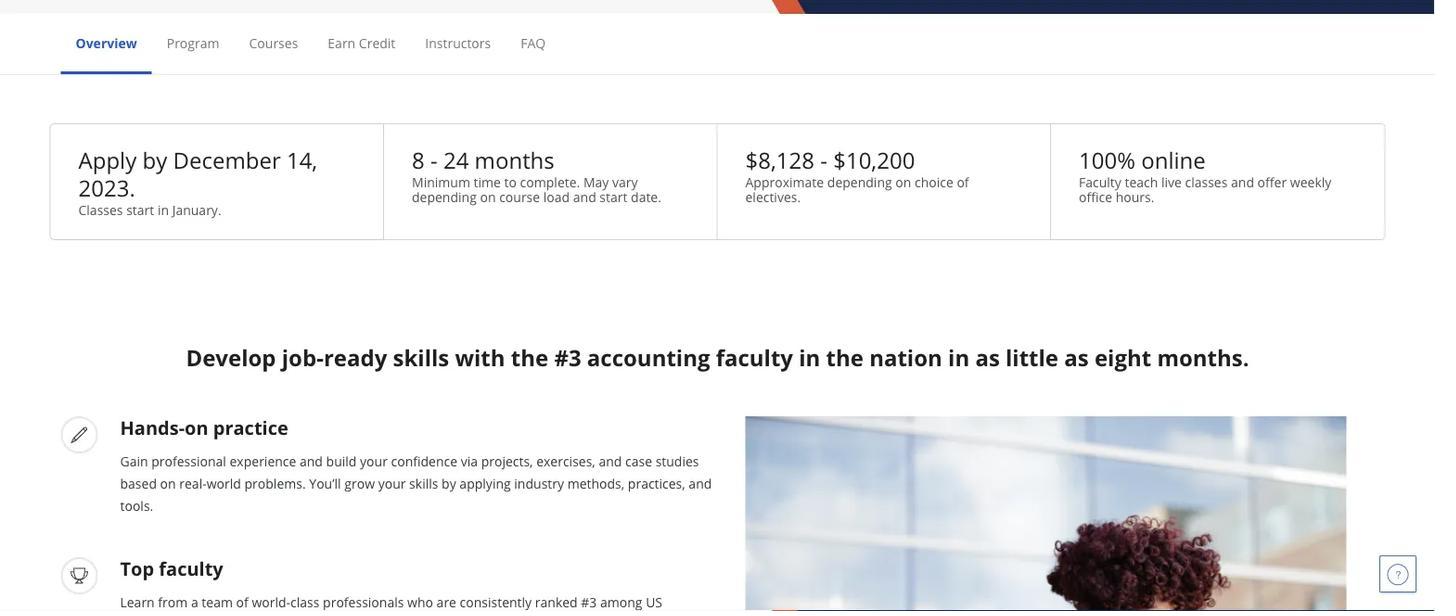 Task type: locate. For each thing, give the bounding box(es) containing it.
0 vertical spatial by
[[142, 145, 167, 175]]

on left real-
[[160, 475, 176, 492]]

1 horizontal spatial -
[[821, 145, 828, 175]]

online
[[1142, 145, 1206, 175]]

on
[[896, 173, 912, 191], [480, 188, 496, 206], [185, 415, 208, 440], [160, 475, 176, 492]]

1 horizontal spatial faculty
[[716, 343, 794, 373]]

start inside apply by december 14, 2023. classes start in january.
[[126, 201, 154, 219]]

and left offer
[[1232, 173, 1255, 191]]

skills left with
[[393, 343, 449, 373]]

class
[[291, 594, 320, 611]]

on left to
[[480, 188, 496, 206]]

apply by december 14, 2023. classes start in january.
[[78, 145, 318, 219]]

projects,
[[481, 452, 533, 470]]

by right apply
[[142, 145, 167, 175]]

who
[[407, 594, 433, 611]]

your
[[360, 452, 388, 470], [378, 475, 406, 492]]

grow
[[345, 475, 375, 492]]

as right the little
[[1065, 343, 1089, 373]]

are
[[437, 594, 457, 611]]

of right team
[[236, 594, 249, 611]]

accounting
[[587, 343, 710, 373]]

0 horizontal spatial start
[[126, 201, 154, 219]]

studies
[[656, 452, 699, 470]]

professionals
[[323, 594, 404, 611]]

months
[[475, 145, 555, 175]]

of right choice
[[957, 173, 969, 191]]

0 horizontal spatial as
[[976, 343, 1000, 373]]

1 vertical spatial #3
[[581, 594, 597, 611]]

0 horizontal spatial faculty
[[159, 556, 223, 581]]

and inside 8 - 24 months minimum time to complete. may vary depending on course load and start date.
[[573, 188, 597, 206]]

courses link
[[249, 34, 298, 52]]

courses
[[249, 34, 298, 52]]

help center image
[[1388, 563, 1410, 586]]

world
[[207, 475, 241, 492]]

office
[[1079, 188, 1113, 206]]

by inside gain professional experience and build your confidence via projects, exercises, and case studies based on real-world problems. you'll grow your skills by applying industry methods, practices, and tools.
[[442, 475, 456, 492]]

hands-
[[120, 415, 185, 440]]

us
[[646, 594, 663, 611]]

#3 inside learn from a team of world-class professionals who are consistently ranked #3 among us
[[581, 594, 597, 611]]

#3 left accounting
[[554, 343, 582, 373]]

your right grow
[[378, 475, 406, 492]]

the left nation on the right bottom of the page
[[827, 343, 864, 373]]

gain
[[120, 452, 148, 470]]

skills down confidence
[[409, 475, 438, 492]]

on left choice
[[896, 173, 912, 191]]

via
[[461, 452, 478, 470]]

nation
[[870, 343, 943, 373]]

1 horizontal spatial start
[[600, 188, 628, 206]]

weekly
[[1291, 173, 1332, 191]]

$8,128
[[746, 145, 815, 175]]

and
[[1232, 173, 1255, 191], [573, 188, 597, 206], [300, 452, 323, 470], [599, 452, 622, 470], [689, 475, 712, 492]]

p9i4800 (1) image
[[746, 417, 1347, 612]]

depending inside '$8,128 - $10,200 approximate depending on choice of electives.'
[[828, 173, 893, 191]]

in inside apply by december 14, 2023. classes start in january.
[[158, 201, 169, 219]]

on inside 8 - 24 months minimum time to complete. may vary depending on course load and start date.
[[480, 188, 496, 206]]

teach
[[1125, 173, 1159, 191]]

1 horizontal spatial the
[[827, 343, 864, 373]]

classes
[[78, 201, 123, 219]]

and inside the 100% online faculty teach live classes and offer weekly office hours.
[[1232, 173, 1255, 191]]

as
[[976, 343, 1000, 373], [1065, 343, 1089, 373]]

faq link
[[521, 34, 546, 52]]

1 horizontal spatial as
[[1065, 343, 1089, 373]]

skills inside gain professional experience and build your confidence via projects, exercises, and case studies based on real-world problems. you'll grow your skills by applying industry methods, practices, and tools.
[[409, 475, 438, 492]]

- right the 8
[[431, 145, 438, 175]]

1 vertical spatial of
[[236, 594, 249, 611]]

start right classes
[[126, 201, 154, 219]]

0 horizontal spatial by
[[142, 145, 167, 175]]

on inside '$8,128 - $10,200 approximate depending on choice of electives.'
[[896, 173, 912, 191]]

based
[[120, 475, 157, 492]]

by
[[142, 145, 167, 175], [442, 475, 456, 492]]

depending left choice
[[828, 173, 893, 191]]

among
[[600, 594, 643, 611]]

and up you'll
[[300, 452, 323, 470]]

1 the from the left
[[511, 343, 549, 373]]

start
[[600, 188, 628, 206], [126, 201, 154, 219]]

start inside 8 - 24 months minimum time to complete. may vary depending on course load and start date.
[[600, 188, 628, 206]]

0 vertical spatial faculty
[[716, 343, 794, 373]]

months.
[[1158, 343, 1250, 373]]

date.
[[631, 188, 662, 206]]

practices,
[[628, 475, 686, 492]]

0 horizontal spatial -
[[431, 145, 438, 175]]

1 vertical spatial your
[[378, 475, 406, 492]]

credit
[[359, 34, 396, 52]]

a
[[191, 594, 198, 611]]

hands-on practice
[[120, 415, 288, 440]]

0 horizontal spatial in
[[158, 201, 169, 219]]

0 vertical spatial #3
[[554, 343, 582, 373]]

1 horizontal spatial in
[[799, 343, 821, 373]]

the
[[511, 343, 549, 373], [827, 343, 864, 373]]

offer
[[1258, 173, 1287, 191]]

- inside 8 - 24 months minimum time to complete. may vary depending on course load and start date.
[[431, 145, 438, 175]]

1 horizontal spatial of
[[957, 173, 969, 191]]

vary
[[613, 173, 638, 191]]

0 vertical spatial of
[[957, 173, 969, 191]]

problems.
[[245, 475, 306, 492]]

by down confidence
[[442, 475, 456, 492]]

start left date.
[[600, 188, 628, 206]]

#3
[[554, 343, 582, 373], [581, 594, 597, 611]]

depending down 24
[[412, 188, 477, 206]]

your up grow
[[360, 452, 388, 470]]

1 horizontal spatial by
[[442, 475, 456, 492]]

complete.
[[520, 173, 580, 191]]

0 horizontal spatial depending
[[412, 188, 477, 206]]

- inside '$8,128 - $10,200 approximate depending on choice of electives.'
[[821, 145, 828, 175]]

apply
[[78, 145, 137, 175]]

of
[[957, 173, 969, 191], [236, 594, 249, 611]]

skills
[[393, 343, 449, 373], [409, 475, 438, 492]]

in
[[158, 201, 169, 219], [799, 343, 821, 373], [949, 343, 970, 373]]

2 horizontal spatial in
[[949, 343, 970, 373]]

- for 8
[[431, 145, 438, 175]]

and up methods, at the left bottom of page
[[599, 452, 622, 470]]

2 - from the left
[[821, 145, 828, 175]]

$10,200
[[834, 145, 916, 175]]

job-
[[282, 343, 324, 373]]

1 vertical spatial by
[[442, 475, 456, 492]]

on up professional
[[185, 415, 208, 440]]

time
[[474, 173, 501, 191]]

1 vertical spatial skills
[[409, 475, 438, 492]]

and right load
[[573, 188, 597, 206]]

approximate
[[746, 173, 824, 191]]

on inside gain professional experience and build your confidence via projects, exercises, and case studies based on real-world problems. you'll grow your skills by applying industry methods, practices, and tools.
[[160, 475, 176, 492]]

0 horizontal spatial of
[[236, 594, 249, 611]]

8
[[412, 145, 425, 175]]

- right $8,128
[[821, 145, 828, 175]]

1 - from the left
[[431, 145, 438, 175]]

overview link
[[76, 34, 137, 52]]

tools.
[[120, 497, 153, 515]]

develop job-ready skills with the #3 accounting faculty in the nation in as little as eight months.
[[186, 343, 1250, 373]]

depending
[[828, 173, 893, 191], [412, 188, 477, 206]]

the right with
[[511, 343, 549, 373]]

0 horizontal spatial the
[[511, 343, 549, 373]]

1 vertical spatial faculty
[[159, 556, 223, 581]]

1 horizontal spatial depending
[[828, 173, 893, 191]]

#3 left among
[[581, 594, 597, 611]]

as left the little
[[976, 343, 1000, 373]]

may
[[584, 173, 609, 191]]



Task type: describe. For each thing, give the bounding box(es) containing it.
exercises,
[[537, 452, 596, 470]]

hours.
[[1116, 188, 1155, 206]]

1 as from the left
[[976, 343, 1000, 373]]

100% online faculty teach live classes and offer weekly office hours.
[[1079, 145, 1332, 206]]

depending inside 8 - 24 months minimum time to complete. may vary depending on course load and start date.
[[412, 188, 477, 206]]

100%
[[1079, 145, 1136, 175]]

0 vertical spatial your
[[360, 452, 388, 470]]

from
[[158, 594, 188, 611]]

earn credit link
[[328, 34, 396, 52]]

14,
[[287, 145, 318, 175]]

to
[[505, 173, 517, 191]]

2 the from the left
[[827, 343, 864, 373]]

electives.
[[746, 188, 801, 206]]

little
[[1006, 343, 1059, 373]]

industry
[[514, 475, 564, 492]]

world-
[[252, 594, 291, 611]]

and down studies
[[689, 475, 712, 492]]

faq
[[521, 34, 546, 52]]

earn credit
[[328, 34, 396, 52]]

of inside '$8,128 - $10,200 approximate depending on choice of electives.'
[[957, 173, 969, 191]]

experience
[[230, 452, 296, 470]]

$8,128 - $10,200 approximate depending on choice of electives.
[[746, 145, 969, 206]]

minimum
[[412, 173, 471, 191]]

choice
[[915, 173, 954, 191]]

ranked
[[535, 594, 578, 611]]

instructors link
[[425, 34, 491, 52]]

live
[[1162, 173, 1182, 191]]

january.
[[172, 201, 222, 219]]

2 as from the left
[[1065, 343, 1089, 373]]

real-
[[179, 475, 207, 492]]

2023.
[[78, 173, 135, 203]]

learn
[[120, 594, 155, 611]]

program
[[167, 34, 220, 52]]

methods,
[[568, 475, 625, 492]]

learn from a team of world-class professionals who are consistently ranked #3 among us
[[120, 594, 697, 612]]

develop
[[186, 343, 276, 373]]

faculty
[[1079, 173, 1122, 191]]

load
[[544, 188, 570, 206]]

ready
[[324, 343, 387, 373]]

course
[[499, 188, 540, 206]]

with
[[455, 343, 505, 373]]

top
[[120, 556, 154, 581]]

case
[[626, 452, 652, 470]]

24
[[444, 145, 469, 175]]

of inside learn from a team of world-class professionals who are consistently ranked #3 among us
[[236, 594, 249, 611]]

program link
[[167, 34, 220, 52]]

- for $8,128
[[821, 145, 828, 175]]

by inside apply by december 14, 2023. classes start in january.
[[142, 145, 167, 175]]

overview
[[76, 34, 137, 52]]

classes
[[1186, 173, 1228, 191]]

top faculty
[[120, 556, 223, 581]]

earn
[[328, 34, 356, 52]]

confidence
[[391, 452, 458, 470]]

team
[[202, 594, 233, 611]]

december
[[173, 145, 281, 175]]

gain professional experience and build your confidence via projects, exercises, and case studies based on real-world problems. you'll grow your skills by applying industry methods, practices, and tools.
[[120, 452, 712, 515]]

8 - 24 months minimum time to complete. may vary depending on course load and start date.
[[412, 145, 662, 206]]

build
[[326, 452, 357, 470]]

professional
[[152, 452, 226, 470]]

applying
[[460, 475, 511, 492]]

eight
[[1095, 343, 1152, 373]]

0 vertical spatial skills
[[393, 343, 449, 373]]

you'll
[[309, 475, 341, 492]]

certificate menu element
[[61, 14, 1375, 74]]

practice
[[213, 415, 288, 440]]

consistently
[[460, 594, 532, 611]]

instructors
[[425, 34, 491, 52]]



Task type: vqa. For each thing, say whether or not it's contained in the screenshot.


